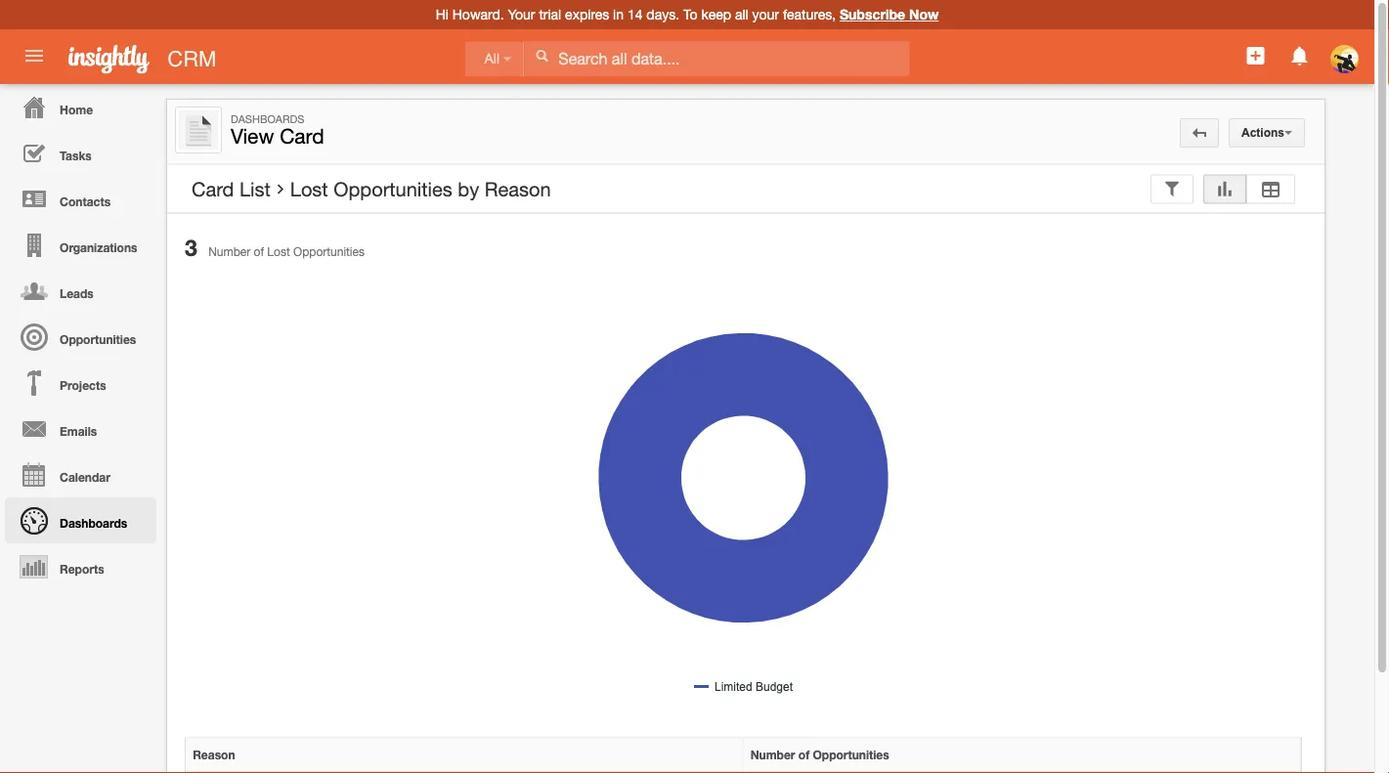 Task type: describe. For each thing, give the bounding box(es) containing it.
view
[[231, 124, 274, 148]]

trial
[[539, 6, 561, 22]]

now
[[909, 6, 939, 22]]

expires
[[565, 6, 609, 22]]

actions button
[[1229, 118, 1305, 148]]

contacts
[[60, 195, 111, 208]]

days.
[[647, 6, 679, 22]]

hi
[[436, 6, 449, 22]]

emails
[[60, 424, 97, 438]]

all
[[735, 6, 748, 22]]

calendar link
[[5, 452, 156, 498]]

opportunities link
[[5, 314, 156, 360]]

actions
[[1241, 126, 1284, 139]]

all link
[[465, 41, 524, 77]]

keep
[[701, 6, 731, 22]]

of for 3
[[254, 245, 264, 259]]

calendar
[[60, 470, 110, 484]]

card image
[[179, 110, 218, 150]]

subscribe
[[840, 6, 905, 22]]

to
[[683, 6, 697, 22]]

2 row from the top
[[186, 773, 1301, 773]]

tasks link
[[5, 130, 156, 176]]

all
[[484, 51, 500, 66]]

chart image
[[1216, 182, 1234, 196]]

subscribe now link
[[840, 6, 939, 22]]

opportunities inside 'link'
[[60, 332, 136, 346]]

reports link
[[5, 544, 156, 589]]

of for reason
[[798, 748, 810, 762]]

list
[[239, 177, 271, 200]]

card inside "link"
[[192, 177, 234, 200]]

hi howard. your trial expires in 14 days. to keep all your features, subscribe now
[[436, 6, 939, 22]]

in
[[613, 6, 624, 22]]

contacts link
[[5, 176, 156, 222]]

card inside dashboards view card
[[280, 124, 324, 148]]

home link
[[5, 84, 156, 130]]

reports
[[60, 562, 104, 576]]

projects link
[[5, 360, 156, 406]]

card list
[[192, 177, 271, 200]]

number of lost opportunities
[[208, 245, 365, 259]]

organizations link
[[5, 222, 156, 268]]

notifications image
[[1288, 44, 1312, 67]]

2 cell from the left
[[743, 773, 1301, 773]]

Search all data.... text field
[[524, 41, 909, 76]]

home
[[60, 103, 93, 116]]



Task type: locate. For each thing, give the bounding box(es) containing it.
of
[[254, 245, 264, 259], [798, 748, 810, 762]]

14
[[627, 6, 643, 22]]

reason
[[485, 177, 551, 200], [193, 748, 235, 762]]

back image
[[1193, 126, 1206, 140]]

dashboards view card
[[231, 112, 324, 148]]

opportunities
[[334, 177, 452, 200], [293, 245, 365, 259], [60, 332, 136, 346], [813, 748, 889, 762]]

1 horizontal spatial reason
[[485, 177, 551, 200]]

card left 'list'
[[192, 177, 234, 200]]

dashboards
[[231, 112, 304, 125], [60, 516, 127, 530]]

tasks
[[60, 149, 92, 162]]

1 vertical spatial of
[[798, 748, 810, 762]]

1 vertical spatial lost
[[267, 245, 290, 259]]

row containing reason
[[186, 739, 1301, 773]]

card right view at the top of page
[[280, 124, 324, 148]]

features,
[[783, 6, 836, 22]]

0 vertical spatial lost
[[290, 177, 328, 200]]

by
[[458, 177, 479, 200]]

emails link
[[5, 406, 156, 452]]

leads link
[[5, 268, 156, 314]]

dashboards for dashboards view card
[[231, 112, 304, 125]]

table image
[[1259, 182, 1283, 196]]

of inside row
[[798, 748, 810, 762]]

card list link
[[192, 177, 271, 201]]

1 vertical spatial dashboards
[[60, 516, 127, 530]]

cell
[[186, 773, 743, 773], [743, 773, 1301, 773]]

1 vertical spatial card
[[192, 177, 234, 200]]

grid
[[186, 773, 1301, 773]]

1 horizontal spatial number
[[750, 748, 795, 762]]

projects
[[60, 378, 106, 392]]

navigation containing home
[[0, 84, 156, 589]]

filter image
[[1163, 182, 1181, 196]]

dashboards for dashboards
[[60, 516, 127, 530]]

dashboards right card 'image'
[[231, 112, 304, 125]]

0 vertical spatial reason
[[485, 177, 551, 200]]

0 vertical spatial card
[[280, 124, 324, 148]]

0 vertical spatial of
[[254, 245, 264, 259]]

row
[[186, 739, 1301, 773], [186, 773, 1301, 773]]

1 vertical spatial reason
[[193, 748, 235, 762]]

number for 3
[[208, 245, 251, 259]]

dashboards up reports link
[[60, 516, 127, 530]]

number
[[208, 245, 251, 259], [750, 748, 795, 762]]

1 vertical spatial number
[[750, 748, 795, 762]]

organizations
[[60, 240, 137, 254]]

your
[[508, 6, 535, 22]]

dashboards inside dashboards view card
[[231, 112, 304, 125]]

0 vertical spatial number
[[208, 245, 251, 259]]

1 horizontal spatial of
[[798, 748, 810, 762]]

1 cell from the left
[[186, 773, 743, 773]]

white image
[[535, 49, 549, 63]]

lost down 'list'
[[267, 245, 290, 259]]

1 row from the top
[[186, 739, 1301, 773]]

dashboards inside navigation
[[60, 516, 127, 530]]

0 horizontal spatial number
[[208, 245, 251, 259]]

0 horizontal spatial dashboards
[[60, 516, 127, 530]]

dashboards link
[[5, 498, 156, 544]]

lost right 'list'
[[290, 177, 328, 200]]

crm
[[167, 46, 216, 71]]

number of opportunities
[[750, 748, 889, 762]]

0 vertical spatial dashboards
[[231, 112, 304, 125]]

lost opportunities by reason
[[290, 177, 551, 200]]

lost
[[290, 177, 328, 200], [267, 245, 290, 259]]

leads
[[60, 286, 94, 300]]

your
[[752, 6, 779, 22]]

number inside row
[[750, 748, 795, 762]]

number for reason
[[750, 748, 795, 762]]

0 horizontal spatial card
[[192, 177, 234, 200]]

0 horizontal spatial of
[[254, 245, 264, 259]]

0 horizontal spatial reason
[[193, 748, 235, 762]]

card
[[280, 124, 324, 148], [192, 177, 234, 200]]

howard.
[[452, 6, 504, 22]]

navigation
[[0, 84, 156, 589]]

1 horizontal spatial card
[[280, 124, 324, 148]]

1 horizontal spatial dashboards
[[231, 112, 304, 125]]

3
[[185, 234, 197, 261]]



Task type: vqa. For each thing, say whether or not it's contained in the screenshot.
1 Arapahoe Point
no



